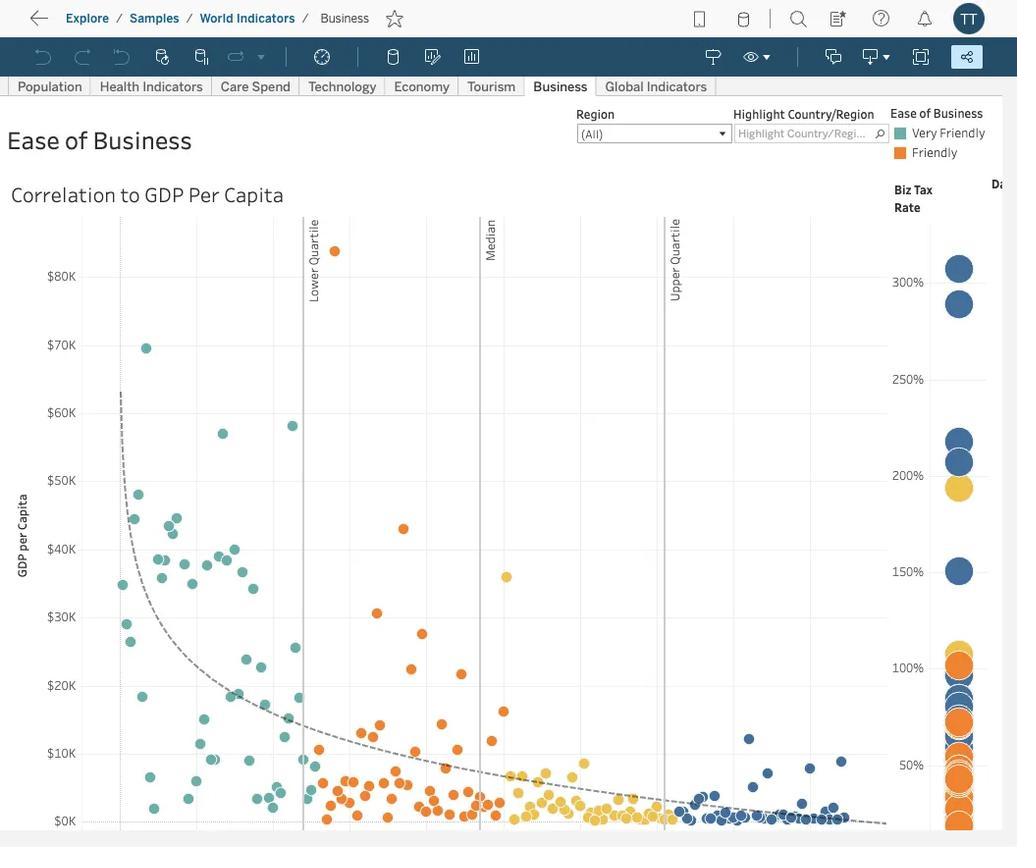 Task type: describe. For each thing, give the bounding box(es) containing it.
world
[[200, 11, 233, 26]]

samples link
[[129, 10, 180, 27]]

2 / from the left
[[186, 11, 193, 26]]

explore / samples / world indicators /
[[66, 11, 309, 26]]

indicators
[[236, 11, 295, 26]]

world indicators link
[[199, 10, 296, 27]]

content
[[108, 15, 169, 34]]



Task type: vqa. For each thing, say whether or not it's contained in the screenshot.
Run Flow - Daily Schedule 15 inside main content
no



Task type: locate. For each thing, give the bounding box(es) containing it.
explore
[[66, 11, 109, 26]]

2 horizontal spatial /
[[302, 11, 309, 26]]

business
[[320, 11, 369, 26]]

/ right the "to"
[[116, 11, 123, 26]]

skip to content link
[[47, 11, 200, 38]]

explore link
[[65, 10, 110, 27]]

3 / from the left
[[302, 11, 309, 26]]

/
[[116, 11, 123, 26], [186, 11, 193, 26], [302, 11, 309, 26]]

/ left world
[[186, 11, 193, 26]]

samples
[[130, 11, 179, 26]]

business element
[[315, 11, 375, 26]]

1 horizontal spatial /
[[186, 11, 193, 26]]

skip to content
[[51, 15, 169, 34]]

to
[[88, 15, 104, 34]]

/ left business element
[[302, 11, 309, 26]]

1 / from the left
[[116, 11, 123, 26]]

0 horizontal spatial /
[[116, 11, 123, 26]]

skip
[[51, 15, 84, 34]]



